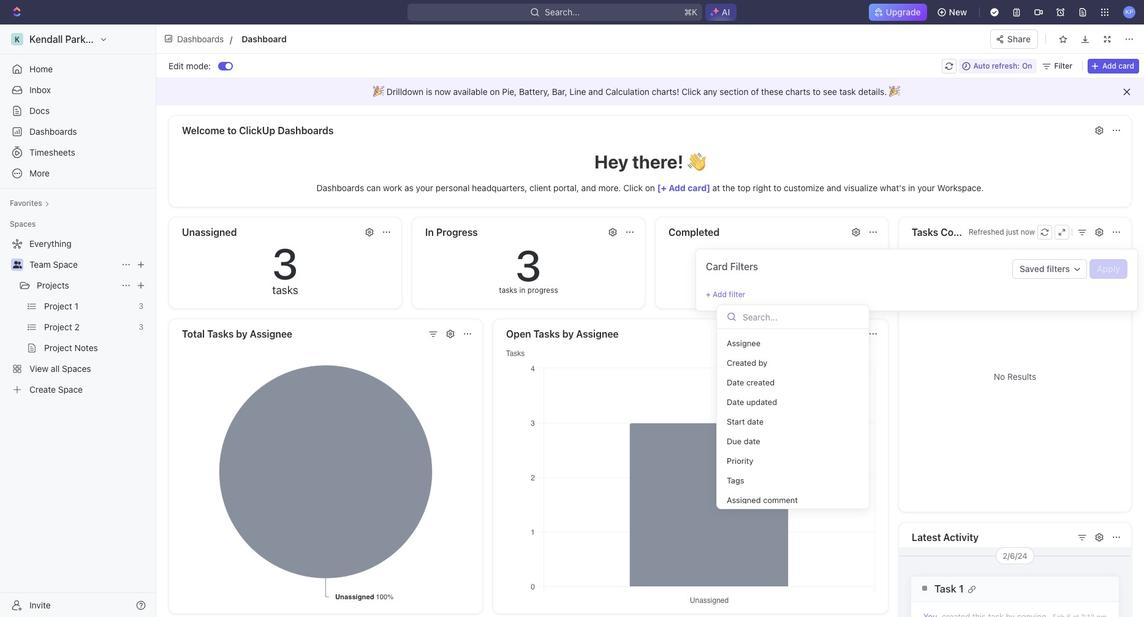 Task type: vqa. For each thing, say whether or not it's contained in the screenshot.
the View all Spaces link
no



Task type: locate. For each thing, give the bounding box(es) containing it.
assigned
[[727, 496, 761, 505]]

latest
[[912, 532, 941, 543]]

1 vertical spatial add
[[669, 183, 686, 193]]

the
[[723, 183, 735, 193]]

date for date created
[[727, 378, 745, 388]]

in right what's
[[909, 183, 916, 193]]

and right line
[[589, 86, 603, 97]]

refreshed just now
[[969, 227, 1035, 237]]

1 vertical spatial dashboards link
[[5, 122, 151, 142]]

in progress
[[425, 227, 478, 238]]

3 for 3 tasks
[[272, 238, 298, 289]]

tasks inside "0 tasks completed"
[[744, 286, 762, 295]]

tasks
[[272, 284, 298, 297], [499, 286, 518, 295], [744, 286, 762, 295]]

0
[[759, 240, 786, 291]]

0 horizontal spatial on
[[490, 86, 500, 97]]

date right start
[[748, 417, 764, 427]]

0 horizontal spatial tasks
[[272, 284, 298, 297]]

welcome to clickup dashboards
[[182, 125, 334, 136]]

1 horizontal spatial by
[[563, 329, 574, 340]]

in progress button
[[425, 224, 601, 241]]

by right open
[[563, 329, 574, 340]]

saved filters
[[1020, 264, 1070, 274]]

space
[[53, 259, 78, 270]]

0 horizontal spatial tasks
[[207, 329, 234, 340]]

click right more.
[[624, 183, 643, 193]]

created
[[747, 378, 775, 388]]

1 vertical spatial click
[[624, 183, 643, 193]]

tasks for open tasks by assignee
[[534, 329, 560, 340]]

apply
[[1097, 264, 1121, 274]]

1 horizontal spatial now
[[1021, 227, 1035, 237]]

can
[[367, 183, 381, 193]]

your right as
[[416, 183, 433, 193]]

1 horizontal spatial completed
[[941, 227, 992, 238]]

on left pie,
[[490, 86, 500, 97]]

to right right
[[774, 183, 782, 193]]

and
[[589, 86, 603, 97], [582, 183, 596, 193], [827, 183, 842, 193]]

charts!
[[652, 86, 680, 97]]

invite
[[29, 600, 51, 610]]

0 vertical spatial add
[[1103, 61, 1117, 70]]

1 horizontal spatial on
[[645, 183, 655, 193]]

0 vertical spatial in
[[909, 183, 916, 193]]

date down the created
[[727, 378, 745, 388]]

open tasks by assignee
[[506, 329, 619, 340]]

total tasks by assignee button
[[181, 326, 422, 343]]

1 horizontal spatial your
[[918, 183, 935, 193]]

2 horizontal spatial by
[[759, 358, 768, 368]]

2 horizontal spatial tasks
[[744, 286, 762, 295]]

completed down card]
[[669, 227, 720, 238]]

1 horizontal spatial tasks
[[534, 329, 560, 340]]

1 horizontal spatial assignee
[[576, 329, 619, 340]]

1 vertical spatial on
[[645, 183, 655, 193]]

0 horizontal spatial add
[[669, 183, 686, 193]]

0 vertical spatial click
[[682, 86, 701, 97]]

tasks right open
[[534, 329, 560, 340]]

now right is at the top of the page
[[435, 86, 451, 97]]

tasks down workspace.
[[912, 227, 939, 238]]

click left any
[[682, 86, 701, 97]]

date right due
[[744, 437, 761, 446]]

tasks completed this week
[[912, 227, 1043, 238]]

visualize
[[844, 183, 878, 193]]

2 horizontal spatial to
[[813, 86, 821, 97]]

0 horizontal spatial 3
[[272, 238, 298, 289]]

start
[[727, 417, 745, 427]]

dashboards right clickup
[[278, 125, 334, 136]]

tasks inside open tasks by assignee button
[[534, 329, 560, 340]]

timesheets link
[[5, 143, 151, 162]]

0 vertical spatial on
[[490, 86, 500, 97]]

tasks for 3 tasks in progress
[[499, 286, 518, 295]]

1 vertical spatial now
[[1021, 227, 1035, 237]]

tasks right total
[[207, 329, 234, 340]]

1 horizontal spatial click
[[682, 86, 701, 97]]

open tasks by assignee button
[[506, 326, 802, 343]]

0 horizontal spatial by
[[236, 329, 248, 340]]

by up created
[[759, 358, 768, 368]]

tasks inside 3 tasks
[[272, 284, 298, 297]]

1 date from the top
[[727, 378, 745, 388]]

unassigned button
[[181, 224, 358, 241]]

tasks left progress
[[499, 286, 518, 295]]

1 horizontal spatial 3
[[516, 240, 542, 291]]

details.
[[859, 86, 887, 97]]

tasks up total tasks by assignee button
[[272, 284, 298, 297]]

click
[[682, 86, 701, 97], [624, 183, 643, 193]]

3 for 3 tasks in progress
[[516, 240, 542, 291]]

0 horizontal spatial assignee
[[250, 329, 293, 340]]

in
[[909, 183, 916, 193], [520, 286, 526, 295]]

0 horizontal spatial completed
[[669, 227, 720, 238]]

tasks inside tasks completed this week button
[[912, 227, 939, 238]]

to inside welcome to clickup dashboards button
[[227, 125, 237, 136]]

👋
[[688, 151, 706, 172]]

timesheets
[[29, 147, 75, 158]]

charts
[[786, 86, 811, 97]]

0 horizontal spatial 🎉
[[373, 86, 384, 97]]

updated
[[747, 397, 778, 407]]

None text field
[[242, 31, 566, 47]]

0 horizontal spatial your
[[416, 183, 433, 193]]

0 vertical spatial dashboards link
[[161, 30, 228, 48]]

at
[[713, 183, 720, 193]]

to left clickup
[[227, 125, 237, 136]]

date
[[727, 378, 745, 388], [727, 397, 745, 407]]

work
[[383, 183, 402, 193]]

dashboards link up mode:
[[161, 30, 228, 48]]

saved
[[1020, 264, 1045, 274]]

1 completed from the left
[[669, 227, 720, 238]]

0 horizontal spatial in
[[520, 286, 526, 295]]

0 horizontal spatial to
[[227, 125, 237, 136]]

favorites button
[[5, 196, 54, 211]]

tree containing team space
[[5, 234, 151, 400]]

created
[[727, 358, 757, 368]]

add right +
[[713, 290, 727, 299]]

see
[[823, 86, 837, 97]]

week
[[1017, 227, 1043, 238]]

latest activity button
[[912, 529, 1071, 546]]

[+
[[658, 183, 667, 193]]

1 horizontal spatial to
[[774, 183, 782, 193]]

3
[[272, 238, 298, 289], [516, 240, 542, 291]]

add left card
[[1103, 61, 1117, 70]]

now right just
[[1021, 227, 1035, 237]]

hey
[[595, 151, 629, 172]]

favorites
[[10, 199, 42, 208]]

in left progress
[[520, 286, 526, 295]]

Search... text field
[[743, 308, 865, 326]]

dashboards
[[177, 33, 224, 44], [278, 125, 334, 136], [29, 126, 77, 137], [317, 183, 364, 193]]

add card
[[1103, 61, 1135, 70]]

0 horizontal spatial dashboards link
[[5, 122, 151, 142]]

to left see
[[813, 86, 821, 97]]

1 vertical spatial in
[[520, 286, 526, 295]]

your right what's
[[918, 183, 935, 193]]

and inside 🎉 drilldown is now available on pie, battery, bar, line and calculation charts! click any section of these charts to see task details.  🎉 alert
[[589, 86, 603, 97]]

0 horizontal spatial click
[[624, 183, 643, 193]]

0 vertical spatial date
[[727, 378, 745, 388]]

1 horizontal spatial tasks
[[499, 286, 518, 295]]

created by
[[727, 358, 768, 368]]

by right total
[[236, 329, 248, 340]]

on inside alert
[[490, 86, 500, 97]]

tasks for total tasks by assignee
[[207, 329, 234, 340]]

sidebar navigation
[[0, 25, 156, 617]]

0 horizontal spatial now
[[435, 86, 451, 97]]

2 horizontal spatial assignee
[[727, 339, 761, 348]]

2 date from the top
[[727, 397, 745, 407]]

1 your from the left
[[416, 183, 433, 193]]

add right [+
[[669, 183, 686, 193]]

3 inside 3 tasks in progress
[[516, 240, 542, 291]]

1 vertical spatial date
[[744, 437, 761, 446]]

0 vertical spatial to
[[813, 86, 821, 97]]

+
[[706, 290, 711, 299]]

tasks left completed
[[744, 286, 762, 295]]

🎉 left 'drilldown'
[[373, 86, 384, 97]]

task
[[840, 86, 856, 97]]

now
[[435, 86, 451, 97], [1021, 227, 1035, 237]]

tags
[[727, 476, 745, 486]]

0 vertical spatial now
[[435, 86, 451, 97]]

dashboards left can
[[317, 183, 364, 193]]

tasks completed this week button
[[912, 224, 1043, 241]]

dashboards link down docs link
[[5, 122, 151, 142]]

and left visualize
[[827, 183, 842, 193]]

filters
[[1047, 264, 1070, 274]]

date
[[748, 417, 764, 427], [744, 437, 761, 446]]

tasks inside total tasks by assignee button
[[207, 329, 234, 340]]

2 horizontal spatial add
[[1103, 61, 1117, 70]]

0 vertical spatial date
[[748, 417, 764, 427]]

line
[[570, 86, 586, 97]]

2 horizontal spatial tasks
[[912, 227, 939, 238]]

completed left the this
[[941, 227, 992, 238]]

1
[[959, 583, 964, 595]]

your
[[416, 183, 433, 193], [918, 183, 935, 193]]

1 horizontal spatial 🎉
[[890, 86, 901, 97]]

comment
[[763, 496, 798, 505]]

this
[[995, 227, 1014, 238]]

dashboards can work as your personal headquarters, client portal, and more. click on [+ add card] at the top right to customize and visualize what's in your workspace.
[[317, 183, 984, 193]]

1 horizontal spatial add
[[713, 290, 727, 299]]

🎉 right details.
[[890, 86, 901, 97]]

on left [+
[[645, 183, 655, 193]]

tasks inside 3 tasks in progress
[[499, 286, 518, 295]]

add inside button
[[1103, 61, 1117, 70]]

completed button
[[668, 224, 845, 241]]

dashboards up 'timesheets'
[[29, 126, 77, 137]]

unassigned
[[182, 227, 237, 238]]

1 vertical spatial to
[[227, 125, 237, 136]]

dashboards inside button
[[278, 125, 334, 136]]

docs link
[[5, 101, 151, 121]]

1 vertical spatial date
[[727, 397, 745, 407]]

date up start
[[727, 397, 745, 407]]

tree
[[5, 234, 151, 400]]



Task type: describe. For each thing, give the bounding box(es) containing it.
in inside 3 tasks in progress
[[520, 286, 526, 295]]

headquarters,
[[472, 183, 527, 193]]

home link
[[5, 59, 151, 79]]

spaces
[[10, 219, 36, 229]]

🎉 drilldown is now available on pie, battery, bar, line and calculation charts! click any section of these charts to see task details.  🎉 alert
[[156, 78, 1145, 105]]

is
[[426, 86, 432, 97]]

by for open
[[563, 329, 574, 340]]

welcome to clickup dashboards button
[[181, 122, 1088, 139]]

activity
[[944, 532, 979, 543]]

top
[[738, 183, 751, 193]]

edit mode:
[[169, 60, 211, 71]]

2 vertical spatial to
[[774, 183, 782, 193]]

add card button
[[1088, 59, 1140, 73]]

section
[[720, 86, 749, 97]]

2 vertical spatial add
[[713, 290, 727, 299]]

inbox link
[[5, 80, 151, 100]]

auto refresh: on
[[974, 61, 1033, 70]]

team space
[[29, 259, 78, 270]]

click inside alert
[[682, 86, 701, 97]]

assignee for open tasks by assignee
[[576, 329, 619, 340]]

+ add filter
[[706, 290, 746, 299]]

progress
[[528, 286, 558, 295]]

results
[[1008, 372, 1037, 382]]

what's
[[880, 183, 906, 193]]

‎task 1
[[935, 583, 964, 595]]

in
[[425, 227, 434, 238]]

by for total
[[236, 329, 248, 340]]

start date
[[727, 417, 764, 427]]

3 tasks in progress
[[499, 240, 558, 295]]

right
[[753, 183, 772, 193]]

user group image
[[13, 261, 22, 269]]

progress
[[436, 227, 478, 238]]

just
[[1007, 227, 1019, 237]]

priority
[[727, 456, 754, 466]]

1 horizontal spatial in
[[909, 183, 916, 193]]

upgrade
[[886, 7, 921, 17]]

total
[[182, 329, 205, 340]]

no
[[994, 372, 1006, 382]]

home
[[29, 64, 53, 74]]

due date
[[727, 437, 761, 446]]

there!
[[633, 151, 684, 172]]

upgrade link
[[869, 4, 927, 21]]

1 horizontal spatial dashboards link
[[161, 30, 228, 48]]

inbox
[[29, 85, 51, 95]]

‎task 1 link
[[915, 583, 1107, 596]]

open
[[506, 329, 531, 340]]

2 your from the left
[[918, 183, 935, 193]]

projects link
[[37, 276, 116, 295]]

tree inside sidebar navigation
[[5, 234, 151, 400]]

tasks for 0 tasks completed
[[744, 286, 762, 295]]

new
[[949, 7, 967, 17]]

new button
[[932, 2, 975, 22]]

portal,
[[554, 183, 579, 193]]

card
[[1119, 61, 1135, 70]]

on
[[1023, 61, 1033, 70]]

⌘k
[[684, 7, 698, 17]]

clickup
[[239, 125, 275, 136]]

refresh:
[[992, 61, 1020, 70]]

refreshed
[[969, 227, 1005, 237]]

share button
[[991, 29, 1039, 49]]

tasks for 3 tasks
[[272, 284, 298, 297]]

date for date updated
[[727, 397, 745, 407]]

calculation
[[606, 86, 650, 97]]

now inside 🎉 drilldown is now available on pie, battery, bar, line and calculation charts! click any section of these charts to see task details.  🎉 alert
[[435, 86, 451, 97]]

team space link
[[29, 255, 116, 275]]

more.
[[599, 183, 621, 193]]

to inside 🎉 drilldown is now available on pie, battery, bar, line and calculation charts! click any section of these charts to see task details.  🎉 alert
[[813, 86, 821, 97]]

no results
[[994, 372, 1037, 382]]

welcome
[[182, 125, 225, 136]]

date created
[[727, 378, 775, 388]]

‎task
[[935, 583, 957, 595]]

customize
[[784, 183, 825, 193]]

total tasks by assignee
[[182, 329, 293, 340]]

3 tasks
[[272, 238, 298, 297]]

drilldown
[[387, 86, 424, 97]]

date for start date
[[748, 417, 764, 427]]

2 🎉 from the left
[[890, 86, 901, 97]]

card]
[[688, 183, 711, 193]]

battery,
[[519, 86, 550, 97]]

and left more.
[[582, 183, 596, 193]]

assignee for total tasks by assignee
[[250, 329, 293, 340]]

bar,
[[552, 86, 567, 97]]

dashboards up mode:
[[177, 33, 224, 44]]

filter
[[729, 290, 746, 299]]

mode:
[[186, 60, 211, 71]]

as
[[405, 183, 414, 193]]

hey there! 👋
[[595, 151, 706, 172]]

assigned comment
[[727, 496, 798, 505]]

team
[[29, 259, 51, 270]]

docs
[[29, 105, 50, 116]]

2 completed from the left
[[941, 227, 992, 238]]

dashboards inside sidebar navigation
[[29, 126, 77, 137]]

1 🎉 from the left
[[373, 86, 384, 97]]

date for due date
[[744, 437, 761, 446]]

apply button
[[1090, 259, 1128, 279]]

client
[[530, 183, 551, 193]]

completed
[[764, 286, 801, 295]]

personal
[[436, 183, 470, 193]]



